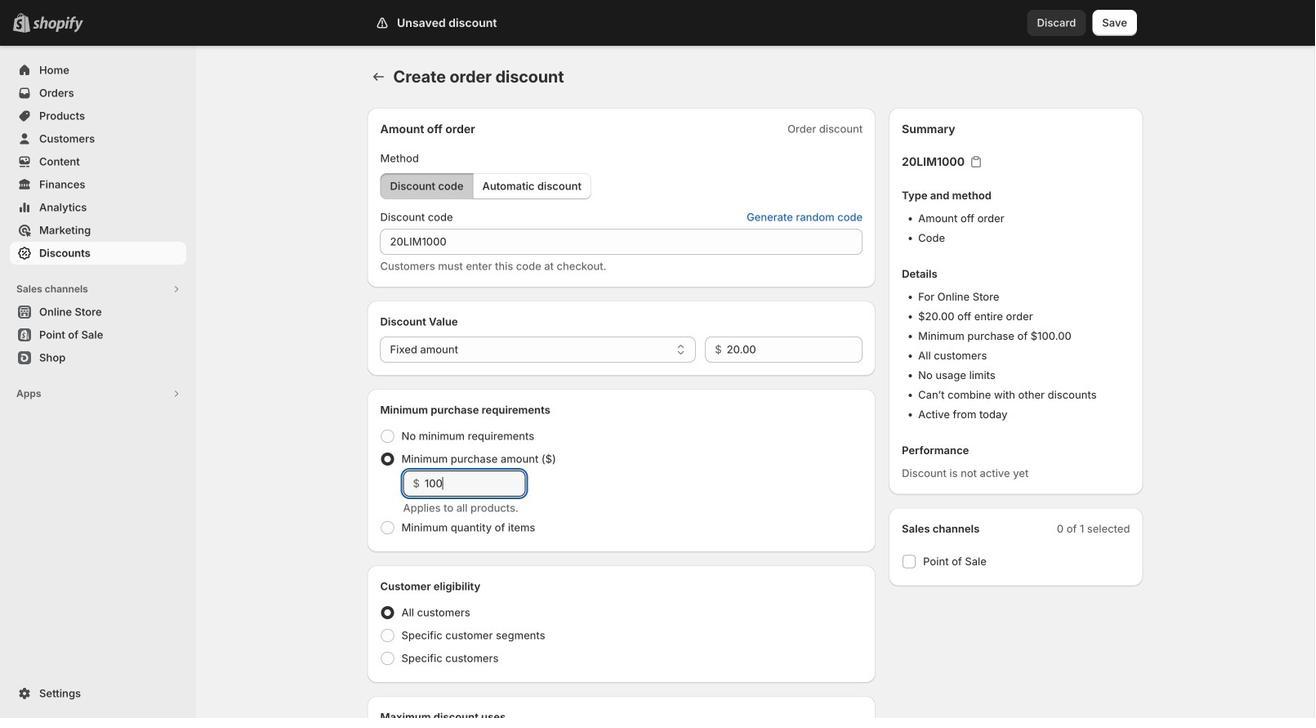 Task type: locate. For each thing, give the bounding box(es) containing it.
None text field
[[380, 229, 863, 255]]

0.00 text field
[[425, 471, 526, 497]]



Task type: vqa. For each thing, say whether or not it's contained in the screenshot.
from
no



Task type: describe. For each thing, give the bounding box(es) containing it.
0.00 text field
[[727, 337, 863, 363]]

shopify image
[[33, 16, 83, 32]]



